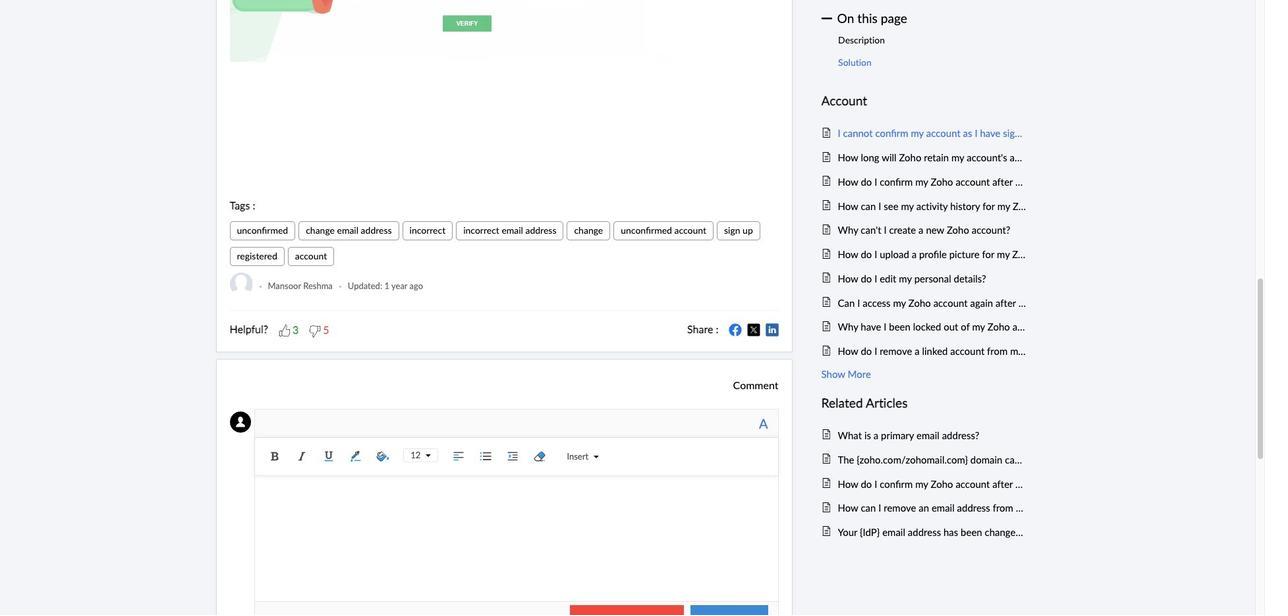 Task type: vqa. For each thing, say whether or not it's contained in the screenshot.
the Facebook image
yes



Task type: describe. For each thing, give the bounding box(es) containing it.
bold (ctrl+b) image
[[265, 447, 285, 467]]

insert options image
[[589, 455, 599, 460]]

align image
[[449, 447, 469, 467]]

font size image
[[421, 454, 431, 459]]

clear formatting image
[[530, 447, 550, 467]]

font color image
[[346, 447, 366, 467]]

1 heading from the top
[[822, 91, 1027, 111]]

twitter image
[[747, 324, 761, 337]]

linkedin image
[[766, 324, 779, 337]]



Task type: locate. For each thing, give the bounding box(es) containing it.
heading
[[822, 91, 1027, 111], [822, 394, 1027, 414]]

2 heading from the top
[[822, 394, 1027, 414]]

indent image
[[503, 447, 523, 467]]

lists image
[[476, 447, 496, 467]]

italic (ctrl+i) image
[[292, 447, 312, 467]]

facebook image
[[729, 324, 742, 337]]

underline (ctrl+u) image
[[319, 447, 339, 467]]

a gif showing how to edit the email address that is registered incorrectly. image
[[230, 0, 779, 62]]

1 vertical spatial heading
[[822, 394, 1027, 414]]

0 vertical spatial heading
[[822, 91, 1027, 111]]

background color image
[[373, 447, 393, 467]]



